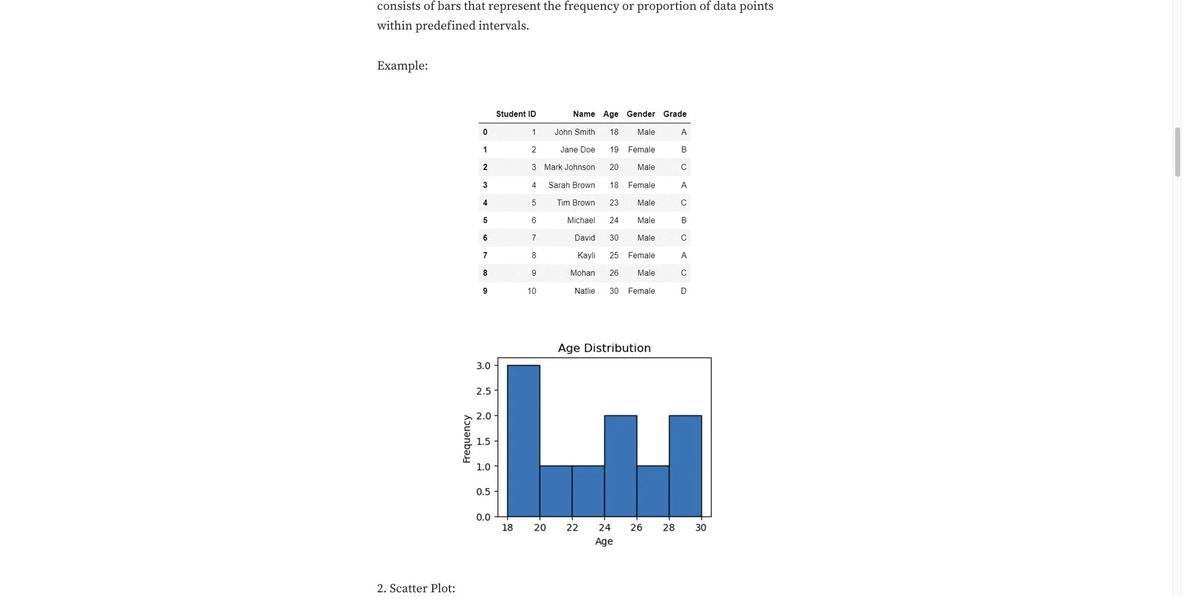 Task type: vqa. For each thing, say whether or not it's contained in the screenshot.
The Enes
no



Task type: describe. For each thing, give the bounding box(es) containing it.
example:
[[377, 59, 429, 74]]



